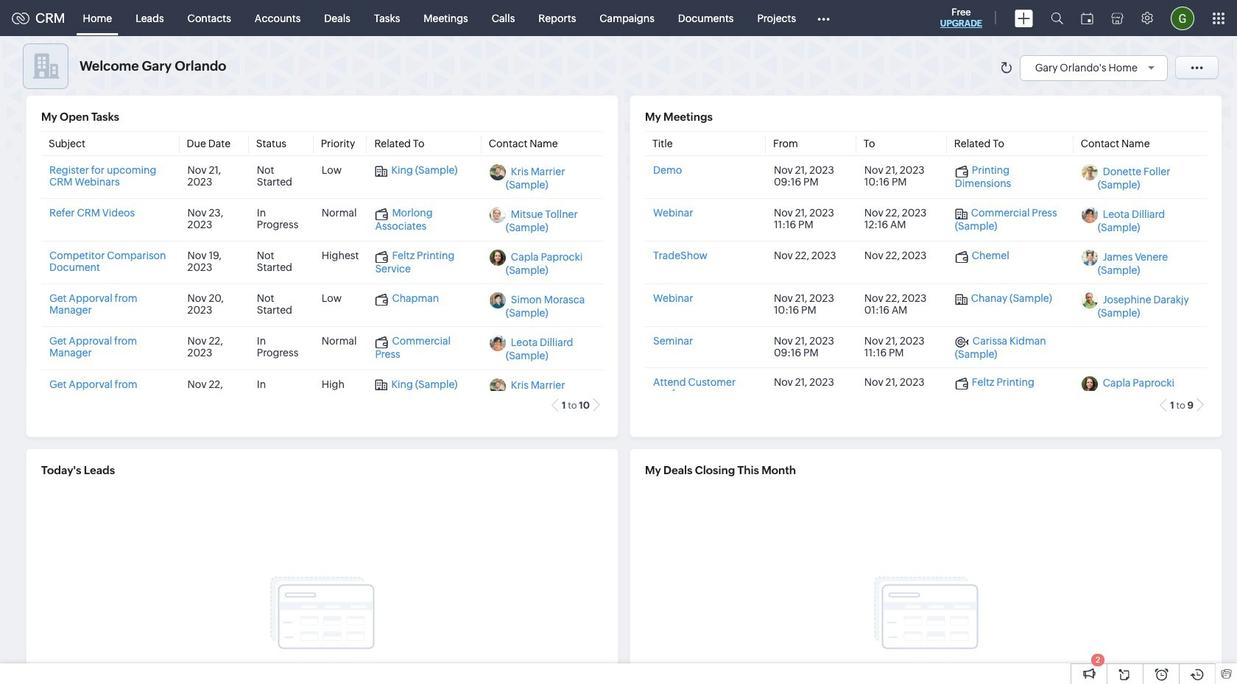 Task type: describe. For each thing, give the bounding box(es) containing it.
search element
[[1042, 0, 1072, 36]]

logo image
[[12, 12, 29, 24]]

search image
[[1051, 12, 1063, 24]]

profile element
[[1162, 0, 1203, 36]]

create menu image
[[1015, 9, 1033, 27]]

Other Modules field
[[808, 6, 840, 30]]



Task type: vqa. For each thing, say whether or not it's contained in the screenshot.
Profile ICON
yes



Task type: locate. For each thing, give the bounding box(es) containing it.
calendar image
[[1081, 12, 1094, 24]]

profile image
[[1171, 6, 1194, 30]]

create menu element
[[1006, 0, 1042, 36]]



